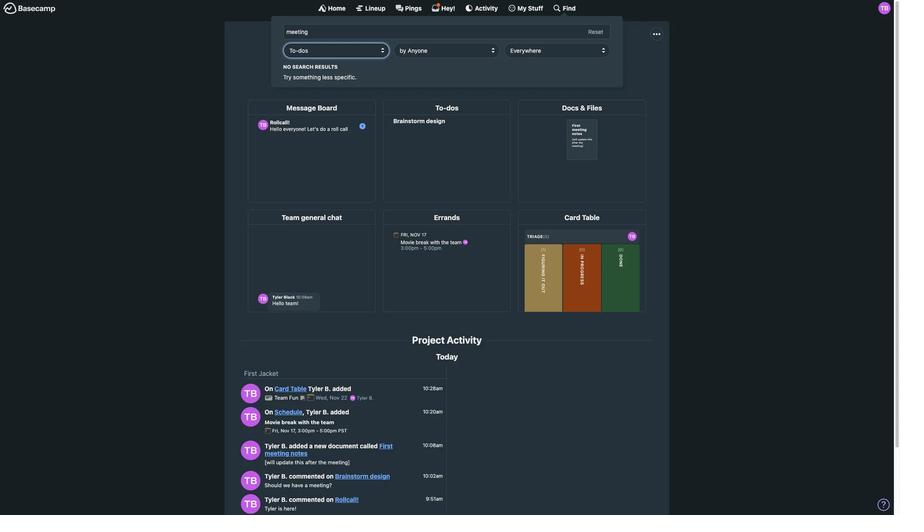Task type: locate. For each thing, give the bounding box(es) containing it.
0 vertical spatial first
[[412, 38, 439, 53]]

jacket for first jacket let's create the first jacket of the company! i am thinking rabits and strips and colors! a lot of colors!
[[442, 38, 483, 53]]

first jacket link
[[244, 370, 279, 378]]

2 tyler black image from the top
[[241, 407, 261, 427]]

on left card
[[265, 385, 273, 393]]

tyler up is
[[265, 496, 280, 503]]

added for ,       tyler b. added
[[331, 409, 349, 416]]

1 horizontal spatial tyler black image
[[350, 395, 356, 401]]

thinking
[[441, 56, 465, 64]]

try something less specific. alert
[[284, 63, 611, 81]]

jacket
[[442, 38, 483, 53], [259, 370, 279, 378]]

on for brainstorm
[[326, 473, 334, 480]]

1 vertical spatial on
[[265, 409, 273, 416]]

jacket up thinking in the top of the page
[[442, 38, 483, 53]]

nov
[[330, 395, 340, 401], [281, 428, 290, 434]]

2 commented from the top
[[289, 496, 325, 503]]

1 horizontal spatial colors!
[[578, 56, 598, 64]]

None reset field
[[585, 27, 608, 37]]

2 on from the top
[[265, 409, 273, 416]]

try
[[284, 74, 292, 81]]

0 vertical spatial activity
[[475, 4, 498, 12]]

tyler b.
[[356, 396, 374, 401]]

10:08am element
[[423, 443, 443, 449]]

0 horizontal spatial colors!
[[529, 56, 549, 64]]

10:20am element
[[423, 409, 443, 415]]

tyler black image down first jacket
[[241, 384, 261, 403]]

of right jacket
[[377, 56, 383, 64]]

1 horizontal spatial first
[[380, 442, 393, 450]]

b. up tyler is here!
[[282, 496, 288, 503]]

b. for tyler b. commented on brainstorm design
[[282, 473, 288, 480]]

tyler black image left "should"
[[241, 471, 261, 491]]

on
[[265, 385, 273, 393], [265, 409, 273, 416]]

2 and from the left
[[516, 56, 527, 64]]

0 vertical spatial tyler black image
[[879, 2, 891, 14]]

let's
[[297, 56, 311, 64]]

0 horizontal spatial nov
[[281, 428, 290, 434]]

1 horizontal spatial of
[[570, 56, 576, 64]]

card
[[275, 385, 289, 393]]

people on this project element
[[464, 65, 487, 90]]

1 horizontal spatial and
[[516, 56, 527, 64]]

tyler is here!
[[265, 505, 297, 512]]

commented up should we have a meeting?
[[289, 473, 325, 480]]

added down 17,
[[289, 442, 308, 450]]

lineup
[[366, 4, 386, 12]]

tyler for tyler b. added a new document called
[[265, 442, 280, 450]]

0 vertical spatial on
[[326, 473, 334, 480]]

tyler black image
[[241, 384, 261, 403], [241, 407, 261, 427], [241, 471, 261, 491], [241, 494, 261, 514]]

and left strips
[[485, 56, 496, 64]]

commented down should we have a meeting?
[[289, 496, 325, 503]]

0 horizontal spatial a
[[305, 482, 308, 489]]

1 on from the top
[[265, 385, 273, 393]]

first for first meeting notes
[[380, 442, 393, 450]]

2 horizontal spatial first
[[412, 38, 439, 53]]

this
[[295, 459, 304, 466]]

1 vertical spatial jacket
[[259, 370, 279, 378]]

0 horizontal spatial first
[[244, 370, 257, 378]]

1 of from the left
[[377, 56, 383, 64]]

1 vertical spatial a
[[305, 482, 308, 489]]

1 tyler black image from the top
[[241, 384, 261, 403]]

0 vertical spatial jacket
[[442, 38, 483, 53]]

tyler down the fri,
[[265, 442, 280, 450]]

commented for brainstorm design
[[289, 473, 325, 480]]

schedule
[[275, 409, 303, 416]]

company!
[[396, 56, 425, 64]]

on
[[326, 473, 334, 480], [326, 496, 334, 503]]

tyler
[[308, 385, 324, 393], [357, 396, 368, 401], [306, 409, 321, 416], [265, 442, 280, 450], [265, 473, 280, 480], [265, 496, 280, 503], [265, 505, 277, 512]]

am
[[430, 56, 439, 64]]

4 tyler black image from the top
[[241, 494, 261, 514]]

on down meeting?
[[326, 496, 334, 503]]

1 vertical spatial nov
[[281, 428, 290, 434]]

2 vertical spatial tyler black image
[[241, 441, 261, 460]]

-
[[316, 428, 319, 434]]

document
[[328, 442, 359, 450]]

strips
[[498, 56, 514, 64]]

commented for rollcall!
[[289, 496, 325, 503]]

tyler black image left is
[[241, 494, 261, 514]]

3 tyler black image from the top
[[241, 471, 261, 491]]

b. right 22
[[369, 396, 374, 401]]

rollcall! link
[[335, 496, 359, 503]]

1 horizontal spatial jacket
[[442, 38, 483, 53]]

b.
[[325, 385, 331, 393], [369, 396, 374, 401], [323, 409, 329, 416], [282, 442, 288, 450], [282, 473, 288, 480], [282, 496, 288, 503]]

of
[[377, 56, 383, 64], [570, 56, 576, 64]]

tyler right , on the left of the page
[[306, 409, 321, 416]]

wed, nov 22
[[316, 395, 349, 401]]

commented
[[289, 473, 325, 480], [289, 496, 325, 503]]

lineup link
[[356, 4, 386, 12]]

of right lot
[[570, 56, 576, 64]]

b. up the update
[[282, 442, 288, 450]]

added down 22
[[331, 409, 349, 416]]

1 horizontal spatial a
[[310, 442, 313, 450]]

1 on from the top
[[326, 473, 334, 480]]

1 vertical spatial commented
[[289, 496, 325, 503]]

added up 22
[[333, 385, 352, 393]]

find
[[563, 4, 576, 12]]

1 vertical spatial added
[[331, 409, 349, 416]]

jacket
[[358, 56, 375, 64]]

1 commented from the top
[[289, 473, 325, 480]]

on for on card table tyler b. added
[[265, 385, 273, 393]]

home link
[[318, 4, 346, 12]]

first for first jacket
[[244, 370, 257, 378]]

colors!
[[529, 56, 549, 64], [578, 56, 598, 64]]

tyler for tyler b. commented on brainstorm design
[[265, 473, 280, 480]]

nov left 17,
[[281, 428, 290, 434]]

main element
[[0, 0, 895, 87]]

added
[[333, 385, 352, 393], [331, 409, 349, 416], [289, 442, 308, 450]]

specific.
[[335, 74, 357, 81]]

colors! right lot
[[578, 56, 598, 64]]

pst
[[338, 428, 347, 434]]

meeting
[[265, 450, 289, 457]]

colors! left a
[[529, 56, 549, 64]]

0 horizontal spatial tyler black image
[[241, 441, 261, 460]]

a left new in the bottom left of the page
[[310, 442, 313, 450]]

0 horizontal spatial and
[[485, 56, 496, 64]]

0 horizontal spatial of
[[377, 56, 383, 64]]

the up -
[[311, 419, 320, 426]]

1 vertical spatial first
[[244, 370, 257, 378]]

the right after
[[319, 459, 327, 466]]

on for rollcall!
[[326, 496, 334, 503]]

tyler black image for ,       tyler b. added
[[241, 407, 261, 427]]

table
[[291, 385, 307, 393]]

jacket up card
[[259, 370, 279, 378]]

tyler black image for tyler b. commented on brainstorm design
[[241, 471, 261, 491]]

1 vertical spatial on
[[326, 496, 334, 503]]

2 vertical spatial first
[[380, 442, 393, 450]]

0 vertical spatial on
[[265, 385, 273, 393]]

first inside first jacket let's create the first jacket of the company! i am thinking rabits and strips and colors! a lot of colors!
[[412, 38, 439, 53]]

my stuff button
[[508, 4, 544, 12]]

jacket inside first jacket let's create the first jacket of the company! i am thinking rabits and strips and colors! a lot of colors!
[[442, 38, 483, 53]]

brainstorm
[[335, 473, 369, 480]]

nov left 22
[[330, 395, 340, 401]]

here!
[[284, 505, 297, 512]]

tyler black image
[[879, 2, 891, 14], [350, 395, 356, 401], [241, 441, 261, 460]]

nov inside movie break with the team fri, nov 17, 3:00pm -     5:00pm pst
[[281, 428, 290, 434]]

0 vertical spatial nov
[[330, 395, 340, 401]]

b. up team
[[323, 409, 329, 416]]

0 vertical spatial added
[[333, 385, 352, 393]]

Search for… search field
[[284, 24, 611, 39]]

10:28am element
[[423, 386, 443, 392]]

on up movie
[[265, 409, 273, 416]]

find button
[[554, 4, 576, 12]]

0 vertical spatial a
[[310, 442, 313, 450]]

0 horizontal spatial jacket
[[259, 370, 279, 378]]

tyler right 22
[[357, 396, 368, 401]]

activity left the my
[[475, 4, 498, 12]]

have
[[292, 482, 304, 489]]

on up meeting?
[[326, 473, 334, 480]]

tyler for tyler is here!
[[265, 505, 277, 512]]

0 vertical spatial commented
[[289, 473, 325, 480]]

none reset field inside main element
[[585, 27, 608, 37]]

lot
[[556, 56, 569, 64]]

b. up we at the left
[[282, 473, 288, 480]]

activity
[[475, 4, 498, 12], [447, 334, 482, 346]]

movie
[[265, 419, 281, 426]]

tyler left is
[[265, 505, 277, 512]]

22
[[341, 395, 348, 401]]

2 on from the top
[[326, 496, 334, 503]]

tyler b. added a new document called
[[265, 442, 380, 450]]

a
[[550, 56, 555, 64]]

activity up today
[[447, 334, 482, 346]]

team fun
[[275, 395, 300, 401]]

tyler up "should"
[[265, 473, 280, 480]]

2 colors! from the left
[[578, 56, 598, 64]]

jacket for first jacket
[[259, 370, 279, 378]]

on schedule ,       tyler b. added
[[265, 409, 349, 416]]

and right strips
[[516, 56, 527, 64]]

pings
[[405, 4, 422, 12]]

update
[[276, 459, 294, 466]]

tyler black image left movie
[[241, 407, 261, 427]]

a right have
[[305, 482, 308, 489]]

first
[[412, 38, 439, 53], [244, 370, 257, 378], [380, 442, 393, 450]]

tyler black image for tyler b. added
[[241, 384, 261, 403]]

the
[[333, 56, 343, 64], [385, 56, 394, 64], [311, 419, 320, 426], [319, 459, 327, 466]]

a
[[310, 442, 313, 450], [305, 482, 308, 489]]

2 horizontal spatial tyler black image
[[879, 2, 891, 14]]

team
[[275, 395, 288, 401]]

first inside first meeting notes
[[380, 442, 393, 450]]



Task type: vqa. For each thing, say whether or not it's contained in the screenshot.
Hello
no



Task type: describe. For each thing, give the bounding box(es) containing it.
my stuff
[[518, 4, 544, 12]]

create
[[313, 56, 332, 64]]

is
[[278, 505, 283, 512]]

activity inside main element
[[475, 4, 498, 12]]

meeting?
[[309, 482, 332, 489]]

search
[[293, 64, 314, 70]]

tyler black image inside main element
[[879, 2, 891, 14]]

first
[[345, 56, 356, 64]]

rabits
[[466, 56, 483, 64]]

added for tyler b. added
[[333, 385, 352, 393]]

the inside movie break with the team fri, nov 17, 3:00pm -     5:00pm pst
[[311, 419, 320, 426]]

10:20am
[[423, 409, 443, 415]]

tyler up wed,
[[308, 385, 324, 393]]

first jacket let's create the first jacket of the company! i am thinking rabits and strips and colors! a lot of colors!
[[297, 38, 598, 64]]

project activity
[[412, 334, 482, 346]]

,
[[303, 409, 305, 416]]

first for first jacket let's create the first jacket of the company! i am thinking rabits and strips and colors! a lot of colors!
[[412, 38, 439, 53]]

1 vertical spatial tyler black image
[[350, 395, 356, 401]]

a for have
[[305, 482, 308, 489]]

today
[[436, 352, 458, 361]]

rollcall!
[[335, 496, 359, 503]]

5:00pm
[[320, 428, 337, 434]]

3:00pm
[[298, 428, 315, 434]]

movie break with the team link
[[265, 419, 334, 426]]

10:28am
[[423, 386, 443, 392]]

b. up wed, nov 22
[[325, 385, 331, 393]]

brainstorm design link
[[335, 473, 390, 480]]

switch accounts image
[[3, 2, 56, 15]]

b. for tyler b. added a new document called
[[282, 442, 288, 450]]

a for added
[[310, 442, 313, 450]]

1 colors! from the left
[[529, 56, 549, 64]]

10:02am
[[423, 473, 443, 479]]

b. for tyler b. commented on rollcall!
[[282, 496, 288, 503]]

first meeting notes link
[[265, 442, 393, 457]]

2 of from the left
[[570, 56, 576, 64]]

break
[[282, 419, 297, 426]]

results
[[315, 64, 338, 70]]

tyler black image for tyler b. commented on rollcall!
[[241, 494, 261, 514]]

the left company!
[[385, 56, 394, 64]]

meeting]
[[328, 459, 350, 466]]

less
[[323, 74, 333, 81]]

1 vertical spatial activity
[[447, 334, 482, 346]]

fri,
[[273, 428, 280, 434]]

2 vertical spatial added
[[289, 442, 308, 450]]

hey! button
[[432, 3, 456, 12]]

first jacket
[[244, 370, 279, 378]]

stuff
[[529, 4, 544, 12]]

card table link
[[275, 385, 307, 393]]

called
[[360, 442, 378, 450]]

project
[[412, 334, 445, 346]]

tyler for tyler b.
[[357, 396, 368, 401]]

no search results try something less specific.
[[284, 64, 357, 81]]

first meeting notes
[[265, 442, 393, 457]]

my
[[518, 4, 527, 12]]

fun
[[289, 395, 299, 401]]

with
[[298, 419, 310, 426]]

1 horizontal spatial nov
[[330, 395, 340, 401]]

something
[[294, 74, 321, 81]]

10:02am element
[[423, 473, 443, 479]]

should we have a meeting?
[[265, 482, 332, 489]]

we
[[283, 482, 290, 489]]

home
[[328, 4, 346, 12]]

on card table tyler b. added
[[265, 385, 352, 393]]

movie break with the team fri, nov 17, 3:00pm -     5:00pm pst
[[265, 419, 347, 434]]

tyler b. commented on brainstorm design
[[265, 473, 390, 480]]

wed,
[[316, 395, 329, 401]]

no
[[284, 64, 291, 70]]

hey!
[[442, 4, 456, 12]]

after
[[306, 459, 317, 466]]

i
[[427, 56, 429, 64]]

on for on schedule ,       tyler b. added
[[265, 409, 273, 416]]

activity link
[[466, 4, 498, 12]]

1 and from the left
[[485, 56, 496, 64]]

9:51am
[[426, 496, 443, 502]]

design
[[370, 473, 390, 480]]

b. for tyler b.
[[369, 396, 374, 401]]

9:51am element
[[426, 496, 443, 502]]

should
[[265, 482, 282, 489]]

notes
[[291, 450, 308, 457]]

tyler for tyler b. commented on rollcall!
[[265, 496, 280, 503]]

tyler b. commented on rollcall!
[[265, 496, 359, 503]]

team
[[321, 419, 334, 426]]

pings button
[[396, 4, 422, 12]]

schedule link
[[275, 409, 303, 416]]

[will update this after the meeting]
[[265, 459, 350, 466]]

new
[[315, 442, 327, 450]]

10:08am
[[423, 443, 443, 449]]

the left first
[[333, 56, 343, 64]]

17,
[[291, 428, 297, 434]]



